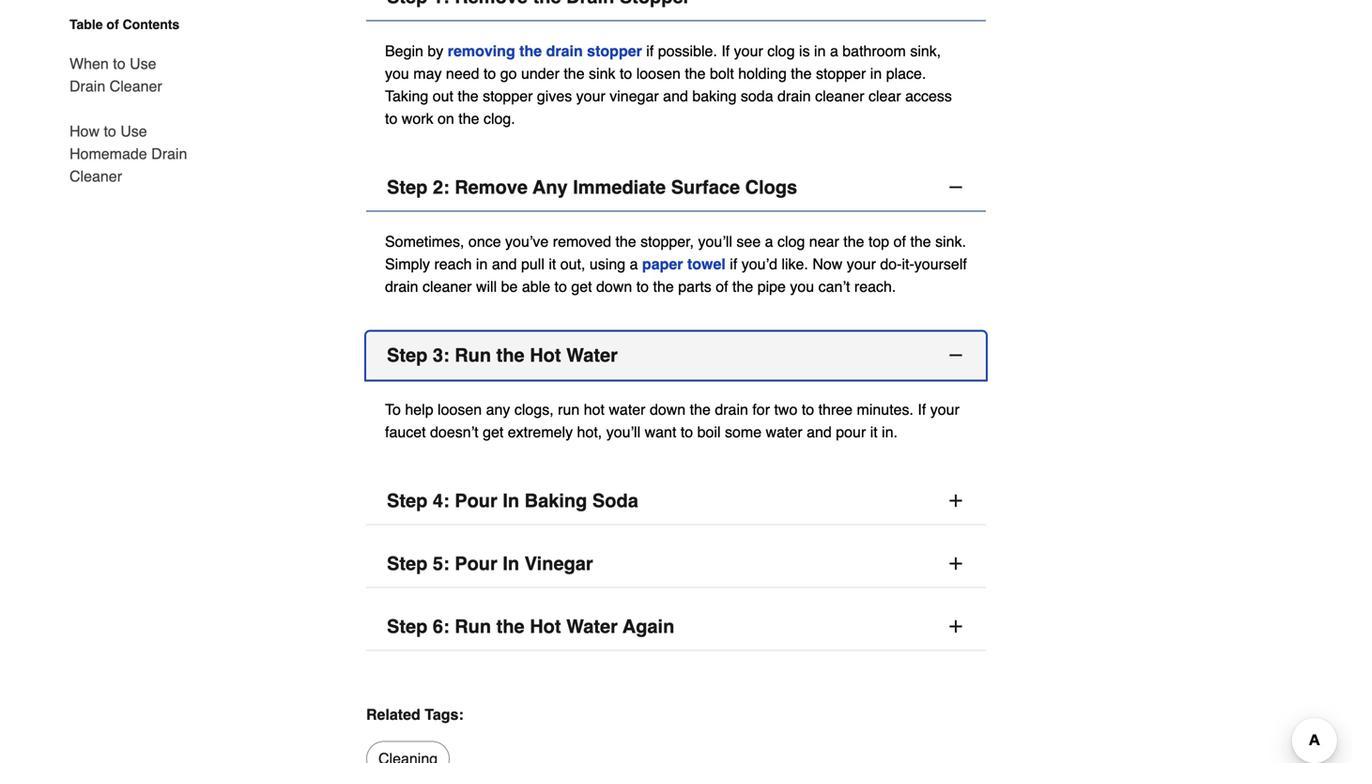 Task type: vqa. For each thing, say whether or not it's contained in the screenshot.
clog.
yes



Task type: describe. For each thing, give the bounding box(es) containing it.
pour
[[836, 423, 866, 441]]

use for cleaner
[[130, 55, 156, 72]]

immediate
[[573, 176, 666, 198]]

out,
[[560, 255, 585, 273]]

when to use drain cleaner link
[[69, 41, 195, 109]]

bathroom
[[843, 42, 906, 59]]

in.
[[882, 423, 898, 441]]

on
[[438, 110, 454, 127]]

of inside sometimes, once you've removed the stopper, you'll see a clog near the top of the sink. simply reach in and pull it out, using a
[[894, 233, 906, 250]]

if for paper towel
[[730, 255, 737, 273]]

you inside if you'd like. now your do-it-yourself drain cleaner will be able to get down to the parts of the pipe you can't reach.
[[790, 278, 814, 295]]

drain inside if you'd like. now your do-it-yourself drain cleaner will be able to get down to the parts of the pipe you can't reach.
[[385, 278, 418, 295]]

cleaner inside if possible. if your clog is in a bathroom sink, you may need to go under the sink to loosen the bolt holding the stopper in place. taking out the stopper gives your vinegar and baking soda drain cleaner clear access to work on the clog.
[[815, 87, 864, 105]]

the inside to help loosen any clogs, run hot water down the drain for two to three minutes. if your faucet doesn't get extremely hot, you'll want to boil some water and pour it in.
[[690, 401, 711, 418]]

2:
[[433, 176, 449, 198]]

hot for 3:
[[530, 344, 561, 366]]

sink.
[[935, 233, 966, 250]]

paper towel
[[642, 255, 726, 273]]

1 horizontal spatial in
[[814, 42, 826, 59]]

using
[[590, 255, 625, 273]]

2 horizontal spatial in
[[870, 65, 882, 82]]

step 6: run the hot water again
[[387, 616, 674, 637]]

in for vinegar
[[503, 553, 519, 575]]

now
[[813, 255, 843, 273]]

to right able
[[555, 278, 567, 295]]

step 4: pour in baking soda
[[387, 490, 638, 512]]

step for step 3: run the hot water
[[387, 344, 428, 366]]

you've
[[505, 233, 549, 250]]

again
[[623, 616, 674, 637]]

sink,
[[910, 42, 941, 59]]

once
[[468, 233, 501, 250]]

your down sink
[[576, 87, 605, 105]]

doesn't
[[430, 423, 479, 441]]

your inside to help loosen any clogs, run hot water down the drain for two to three minutes. if your faucet doesn't get extremely hot, you'll want to boil some water and pour it in.
[[930, 401, 960, 418]]

to
[[385, 401, 401, 418]]

for
[[752, 401, 770, 418]]

cleaner inside when to use drain cleaner
[[110, 77, 162, 95]]

sometimes,
[[385, 233, 464, 250]]

related tags:
[[366, 706, 464, 723]]

minutes.
[[857, 401, 914, 418]]

reach
[[434, 255, 472, 273]]

pull
[[521, 255, 544, 273]]

get inside to help loosen any clogs, run hot water down the drain for two to three minutes. if your faucet doesn't get extremely hot, you'll want to boil some water and pour it in.
[[483, 423, 504, 441]]

soda
[[592, 490, 638, 512]]

the left sink
[[564, 65, 585, 82]]

step for step 5: pour in vinegar
[[387, 553, 428, 575]]

soda
[[741, 87, 773, 105]]

pipe
[[757, 278, 786, 295]]

begin
[[385, 42, 423, 59]]

is
[[799, 42, 810, 59]]

clogs,
[[514, 401, 554, 418]]

down inside if you'd like. now your do-it-yourself drain cleaner will be able to get down to the parts of the pipe you can't reach.
[[596, 278, 632, 295]]

if inside if possible. if your clog is in a bathroom sink, you may need to go under the sink to loosen the bolt holding the stopper in place. taking out the stopper gives your vinegar and baking soda drain cleaner clear access to work on the clog.
[[721, 42, 730, 59]]

step 6: run the hot water again button
[[366, 603, 986, 651]]

baking
[[692, 87, 737, 105]]

stopper,
[[640, 233, 694, 250]]

your inside if you'd like. now your do-it-yourself drain cleaner will be able to get down to the parts of the pipe you can't reach.
[[847, 255, 876, 273]]

be
[[501, 278, 518, 295]]

to help loosen any clogs, run hot water down the drain for two to three minutes. if your faucet doesn't get extremely hot, you'll want to boil some water and pour it in.
[[385, 401, 960, 441]]

do-
[[880, 255, 902, 273]]

top
[[869, 233, 889, 250]]

removing
[[448, 42, 515, 59]]

sometimes, once you've removed the stopper, you'll see a clog near the top of the sink. simply reach in and pull it out, using a
[[385, 233, 966, 273]]

loosen inside if possible. if your clog is in a bathroom sink, you may need to go under the sink to loosen the bolt holding the stopper in place. taking out the stopper gives your vinegar and baking soda drain cleaner clear access to work on the clog.
[[636, 65, 681, 82]]

baking
[[525, 490, 587, 512]]

work
[[402, 110, 433, 127]]

table of contents
[[69, 17, 180, 32]]

plus image
[[946, 491, 965, 510]]

towel
[[687, 255, 726, 273]]

faucet
[[385, 423, 426, 441]]

step 3: run the hot water
[[387, 344, 618, 366]]

hot
[[584, 401, 605, 418]]

near
[[809, 233, 839, 250]]

plus image for step 6: run the hot water again
[[946, 617, 965, 636]]

pour for 5:
[[455, 553, 497, 575]]

two
[[774, 401, 798, 418]]

the up it-
[[910, 233, 931, 250]]

loosen inside to help loosen any clogs, run hot water down the drain for two to three minutes. if your faucet doesn't get extremely hot, you'll want to boil some water and pour it in.
[[438, 401, 482, 418]]

a inside if possible. if your clog is in a bathroom sink, you may need to go under the sink to loosen the bolt holding the stopper in place. taking out the stopper gives your vinegar and baking soda drain cleaner clear access to work on the clog.
[[830, 42, 838, 59]]

when to use drain cleaner
[[69, 55, 162, 95]]

if inside to help loosen any clogs, run hot water down the drain for two to three minutes. if your faucet doesn't get extremely hot, you'll want to boil some water and pour it in.
[[918, 401, 926, 418]]

by
[[428, 42, 443, 59]]

the down possible. at top
[[685, 65, 706, 82]]

contents
[[123, 17, 180, 32]]

any
[[533, 176, 568, 198]]

if for removing the drain stopper
[[646, 42, 654, 59]]

bolt
[[710, 65, 734, 82]]

minus image for step 3: run the hot water
[[946, 346, 965, 365]]

simply
[[385, 255, 430, 273]]

the up under
[[519, 42, 542, 59]]

step 2: remove any immediate surface clogs button
[[366, 164, 986, 212]]

parts
[[678, 278, 712, 295]]

want
[[645, 423, 676, 441]]

boil
[[697, 423, 721, 441]]

5:
[[433, 553, 449, 575]]

reach.
[[854, 278, 896, 295]]

run for 3:
[[455, 344, 491, 366]]

the left top
[[843, 233, 864, 250]]

surface
[[671, 176, 740, 198]]

under
[[521, 65, 560, 82]]

to left go
[[484, 65, 496, 82]]

3:
[[433, 344, 449, 366]]

run
[[558, 401, 580, 418]]



Task type: locate. For each thing, give the bounding box(es) containing it.
table of contents element
[[54, 15, 195, 188]]

plus image
[[946, 554, 965, 573], [946, 617, 965, 636]]

1 horizontal spatial down
[[650, 401, 686, 418]]

drain inside to help loosen any clogs, run hot water down the drain for two to three minutes. if your faucet doesn't get extremely hot, you'll want to boil some water and pour it in.
[[715, 401, 748, 418]]

plus image inside step 6: run the hot water again button
[[946, 617, 965, 636]]

related
[[366, 706, 420, 723]]

0 vertical spatial cleaner
[[815, 87, 864, 105]]

use inside how to use homemade drain cleaner
[[120, 123, 147, 140]]

clog inside sometimes, once you've removed the stopper, you'll see a clog near the top of the sink. simply reach in and pull it out, using a
[[777, 233, 805, 250]]

1 pour from the top
[[455, 490, 497, 512]]

2 horizontal spatial stopper
[[816, 65, 866, 82]]

run inside step 3: run the hot water button
[[455, 344, 491, 366]]

cleaner up how to use homemade drain cleaner link
[[110, 77, 162, 95]]

pour right 5:
[[455, 553, 497, 575]]

4 step from the top
[[387, 553, 428, 575]]

out
[[433, 87, 453, 105]]

how to use homemade drain cleaner link
[[69, 109, 195, 188]]

get inside if you'd like. now your do-it-yourself drain cleaner will be able to get down to the parts of the pipe you can't reach.
[[571, 278, 592, 295]]

1 horizontal spatial water
[[766, 423, 803, 441]]

drain
[[69, 77, 105, 95], [151, 145, 187, 162]]

and left baking at the top right
[[663, 87, 688, 105]]

holding
[[738, 65, 787, 82]]

cleaner
[[110, 77, 162, 95], [69, 168, 122, 185]]

1 vertical spatial drain
[[151, 145, 187, 162]]

use up homemade
[[120, 123, 147, 140]]

down
[[596, 278, 632, 295], [650, 401, 686, 418]]

2 hot from the top
[[530, 616, 561, 637]]

loosen
[[636, 65, 681, 82], [438, 401, 482, 418]]

1 horizontal spatial get
[[571, 278, 592, 295]]

step 5: pour in vinegar
[[387, 553, 593, 575]]

0 vertical spatial in
[[503, 490, 519, 512]]

drain down simply at the top left
[[385, 278, 418, 295]]

and
[[663, 87, 688, 105], [492, 255, 517, 273], [807, 423, 832, 441]]

1 in from the top
[[503, 490, 519, 512]]

hot for 6:
[[530, 616, 561, 637]]

run right 3: at the left top
[[455, 344, 491, 366]]

if right minutes.
[[918, 401, 926, 418]]

stopper down bathroom
[[816, 65, 866, 82]]

1 minus image from the top
[[946, 178, 965, 197]]

able
[[522, 278, 550, 295]]

0 vertical spatial hot
[[530, 344, 561, 366]]

down down using at top left
[[596, 278, 632, 295]]

tags:
[[425, 706, 464, 723]]

to right "when"
[[113, 55, 125, 72]]

0 vertical spatial down
[[596, 278, 632, 295]]

drain right soda
[[778, 87, 811, 105]]

1 vertical spatial water
[[566, 616, 618, 637]]

down inside to help loosen any clogs, run hot water down the drain for two to three minutes. if your faucet doesn't get extremely hot, you'll want to boil some water and pour it in.
[[650, 401, 686, 418]]

1 vertical spatial if
[[918, 401, 926, 418]]

you'd
[[742, 255, 777, 273]]

the up using at top left
[[615, 233, 636, 250]]

in
[[503, 490, 519, 512], [503, 553, 519, 575]]

the down you'd
[[732, 278, 753, 295]]

stopper
[[587, 42, 642, 59], [816, 65, 866, 82], [483, 87, 533, 105]]

clear
[[869, 87, 901, 105]]

three
[[818, 401, 853, 418]]

use down the contents
[[130, 55, 156, 72]]

0 vertical spatial drain
[[69, 77, 105, 95]]

0 horizontal spatial and
[[492, 255, 517, 273]]

it inside to help loosen any clogs, run hot water down the drain for two to three minutes. if your faucet doesn't get extremely hot, you'll want to boil some water and pour it in.
[[870, 423, 878, 441]]

if left possible. at top
[[646, 42, 654, 59]]

the up boil
[[690, 401, 711, 418]]

cleaner down homemade
[[69, 168, 122, 185]]

2 vertical spatial in
[[476, 255, 488, 273]]

0 horizontal spatial it
[[549, 255, 556, 273]]

1 vertical spatial of
[[894, 233, 906, 250]]

drain down "when"
[[69, 77, 105, 95]]

and inside to help loosen any clogs, run hot water down the drain for two to three minutes. if your faucet doesn't get extremely hot, you'll want to boil some water and pour it in.
[[807, 423, 832, 441]]

to left boil
[[681, 423, 693, 441]]

you down the like.
[[790, 278, 814, 295]]

1 vertical spatial down
[[650, 401, 686, 418]]

0 vertical spatial and
[[663, 87, 688, 105]]

0 vertical spatial water
[[609, 401, 646, 418]]

and inside if possible. if your clog is in a bathroom sink, you may need to go under the sink to loosen the bolt holding the stopper in place. taking out the stopper gives your vinegar and baking soda drain cleaner clear access to work on the clog.
[[663, 87, 688, 105]]

1 vertical spatial use
[[120, 123, 147, 140]]

1 horizontal spatial drain
[[151, 145, 187, 162]]

3 step from the top
[[387, 490, 428, 512]]

it-
[[902, 255, 914, 273]]

2 horizontal spatial of
[[894, 233, 906, 250]]

1 vertical spatial and
[[492, 255, 517, 273]]

1 vertical spatial in
[[870, 65, 882, 82]]

0 horizontal spatial you'll
[[606, 423, 641, 441]]

to left work
[[385, 110, 398, 127]]

the up 'any'
[[496, 344, 525, 366]]

drain inside if possible. if your clog is in a bathroom sink, you may need to go under the sink to loosen the bolt holding the stopper in place. taking out the stopper gives your vinegar and baking soda drain cleaner clear access to work on the clog.
[[778, 87, 811, 105]]

water right hot
[[609, 401, 646, 418]]

hot
[[530, 344, 561, 366], [530, 616, 561, 637]]

1 vertical spatial if
[[730, 255, 737, 273]]

step inside button
[[387, 176, 428, 198]]

1 vertical spatial run
[[455, 616, 491, 637]]

paper towel link
[[642, 255, 726, 273]]

cleaner down reach
[[423, 278, 472, 295]]

1 vertical spatial plus image
[[946, 617, 965, 636]]

clogs
[[745, 176, 797, 198]]

run inside step 6: run the hot water again button
[[455, 616, 491, 637]]

step for step 6: run the hot water again
[[387, 616, 428, 637]]

1 vertical spatial a
[[765, 233, 773, 250]]

of right table
[[106, 17, 119, 32]]

water up hot
[[566, 344, 618, 366]]

0 vertical spatial if
[[646, 42, 654, 59]]

to inside how to use homemade drain cleaner
[[104, 123, 116, 140]]

cleaner inside how to use homemade drain cleaner
[[69, 168, 122, 185]]

you down begin
[[385, 65, 409, 82]]

you'll right hot,
[[606, 423, 641, 441]]

get down 'any'
[[483, 423, 504, 441]]

0 vertical spatial you'll
[[698, 233, 732, 250]]

loosen up the vinegar
[[636, 65, 681, 82]]

you'll inside to help loosen any clogs, run hot water down the drain for two to three minutes. if your faucet doesn't get extremely hot, you'll want to boil some water and pour it in.
[[606, 423, 641, 441]]

1 horizontal spatial of
[[716, 278, 728, 295]]

1 hot from the top
[[530, 344, 561, 366]]

your
[[734, 42, 763, 59], [576, 87, 605, 105], [847, 255, 876, 273], [930, 401, 960, 418]]

it right the pull
[[549, 255, 556, 273]]

1 horizontal spatial you'll
[[698, 233, 732, 250]]

clog up the like.
[[777, 233, 805, 250]]

pour for 4:
[[455, 490, 497, 512]]

water for step 3: run the hot water
[[566, 344, 618, 366]]

0 vertical spatial get
[[571, 278, 592, 295]]

0 vertical spatial pour
[[455, 490, 497, 512]]

drain inside how to use homemade drain cleaner
[[151, 145, 187, 162]]

when
[[69, 55, 109, 72]]

possible.
[[658, 42, 717, 59]]

1 vertical spatial cleaner
[[69, 168, 122, 185]]

drain inside when to use drain cleaner
[[69, 77, 105, 95]]

drain right homemade
[[151, 145, 187, 162]]

step inside button
[[387, 616, 428, 637]]

it left in.
[[870, 423, 878, 441]]

0 horizontal spatial cleaner
[[423, 278, 472, 295]]

2 horizontal spatial a
[[830, 42, 838, 59]]

cleaner left clear
[[815, 87, 864, 105]]

1 horizontal spatial a
[[765, 233, 773, 250]]

to right two
[[802, 401, 814, 418]]

0 horizontal spatial if
[[646, 42, 654, 59]]

0 vertical spatial of
[[106, 17, 119, 32]]

run for 6:
[[455, 616, 491, 637]]

clog left is
[[767, 42, 795, 59]]

2 vertical spatial and
[[807, 423, 832, 441]]

clog.
[[484, 110, 515, 127]]

plus image inside step 5: pour in vinegar button
[[946, 554, 965, 573]]

0 horizontal spatial get
[[483, 423, 504, 441]]

0 horizontal spatial of
[[106, 17, 119, 32]]

step left 5:
[[387, 553, 428, 575]]

0 horizontal spatial a
[[630, 255, 638, 273]]

2 run from the top
[[455, 616, 491, 637]]

0 vertical spatial clog
[[767, 42, 795, 59]]

the inside button
[[496, 344, 525, 366]]

help
[[405, 401, 433, 418]]

minus image inside step 3: run the hot water button
[[946, 346, 965, 365]]

0 vertical spatial use
[[130, 55, 156, 72]]

how
[[69, 123, 100, 140]]

0 vertical spatial loosen
[[636, 65, 681, 82]]

2 pour from the top
[[455, 553, 497, 575]]

0 horizontal spatial drain
[[69, 77, 105, 95]]

minus image
[[946, 178, 965, 197], [946, 346, 965, 365]]

0 horizontal spatial if
[[721, 42, 730, 59]]

pour
[[455, 490, 497, 512], [455, 553, 497, 575]]

run right 6:
[[455, 616, 491, 637]]

to inside when to use drain cleaner
[[113, 55, 125, 72]]

your up the reach. at the right of the page
[[847, 255, 876, 273]]

if possible. if your clog is in a bathroom sink, you may need to go under the sink to loosen the bolt holding the stopper in place. taking out the stopper gives your vinegar and baking soda drain cleaner clear access to work on the clog.
[[385, 42, 952, 127]]

0 vertical spatial minus image
[[946, 178, 965, 197]]

how to use homemade drain cleaner
[[69, 123, 187, 185]]

hot inside button
[[530, 616, 561, 637]]

taking
[[385, 87, 428, 105]]

0 horizontal spatial stopper
[[483, 87, 533, 105]]

to up homemade
[[104, 123, 116, 140]]

in down once
[[476, 255, 488, 273]]

cleaner inside if you'd like. now your do-it-yourself drain cleaner will be able to get down to the parts of the pipe you can't reach.
[[423, 278, 472, 295]]

and up be
[[492, 255, 517, 273]]

to right sink
[[620, 65, 632, 82]]

if up bolt
[[721, 42, 730, 59]]

paper
[[642, 255, 683, 273]]

the down is
[[791, 65, 812, 82]]

pour inside step 4: pour in baking soda button
[[455, 490, 497, 512]]

1 water from the top
[[566, 344, 618, 366]]

you'll up the towel
[[698, 233, 732, 250]]

stopper down go
[[483, 87, 533, 105]]

will
[[476, 278, 497, 295]]

2 in from the top
[[503, 553, 519, 575]]

water
[[609, 401, 646, 418], [766, 423, 803, 441]]

a right using at top left
[[630, 255, 638, 273]]

of inside if you'd like. now your do-it-yourself drain cleaner will be able to get down to the parts of the pipe you can't reach.
[[716, 278, 728, 295]]

0 vertical spatial if
[[721, 42, 730, 59]]

1 horizontal spatial and
[[663, 87, 688, 105]]

2 vertical spatial stopper
[[483, 87, 533, 105]]

in right is
[[814, 42, 826, 59]]

in left vinegar
[[503, 553, 519, 575]]

step left 6:
[[387, 616, 428, 637]]

removed
[[553, 233, 611, 250]]

pour right 4:
[[455, 490, 497, 512]]

1 horizontal spatial if
[[730, 255, 737, 273]]

run
[[455, 344, 491, 366], [455, 616, 491, 637]]

step 5: pour in vinegar button
[[366, 540, 986, 588]]

1 horizontal spatial loosen
[[636, 65, 681, 82]]

water inside button
[[566, 616, 618, 637]]

may
[[413, 65, 442, 82]]

hot up clogs,
[[530, 344, 561, 366]]

0 vertical spatial a
[[830, 42, 838, 59]]

you'll inside sometimes, once you've removed the stopper, you'll see a clog near the top of the sink. simply reach in and pull it out, using a
[[698, 233, 732, 250]]

0 vertical spatial water
[[566, 344, 618, 366]]

2 water from the top
[[566, 616, 618, 637]]

if inside if you'd like. now your do-it-yourself drain cleaner will be able to get down to the parts of the pipe you can't reach.
[[730, 255, 737, 273]]

hot down vinegar
[[530, 616, 561, 637]]

minus image inside the step 2: remove any immediate surface clogs button
[[946, 178, 965, 197]]

the down step 5: pour in vinegar
[[496, 616, 525, 637]]

0 horizontal spatial water
[[609, 401, 646, 418]]

2 plus image from the top
[[946, 617, 965, 636]]

a
[[830, 42, 838, 59], [765, 233, 773, 250], [630, 255, 638, 273]]

vinegar
[[610, 87, 659, 105]]

water for step 6: run the hot water again
[[566, 616, 618, 637]]

need
[[446, 65, 479, 82]]

0 vertical spatial run
[[455, 344, 491, 366]]

2 minus image from the top
[[946, 346, 965, 365]]

1 vertical spatial stopper
[[816, 65, 866, 82]]

0 vertical spatial cleaner
[[110, 77, 162, 95]]

your up holding
[[734, 42, 763, 59]]

in left the baking
[[503, 490, 519, 512]]

clog inside if possible. if your clog is in a bathroom sink, you may need to go under the sink to loosen the bolt holding the stopper in place. taking out the stopper gives your vinegar and baking soda drain cleaner clear access to work on the clog.
[[767, 42, 795, 59]]

the down need at the top of the page
[[458, 87, 479, 105]]

1 horizontal spatial it
[[870, 423, 878, 441]]

water down two
[[766, 423, 803, 441]]

loosen up doesn't
[[438, 401, 482, 418]]

in down bathroom
[[870, 65, 882, 82]]

begin by removing the drain stopper
[[385, 42, 642, 59]]

drain up some
[[715, 401, 748, 418]]

get down out,
[[571, 278, 592, 295]]

5 step from the top
[[387, 616, 428, 637]]

remove
[[455, 176, 528, 198]]

0 horizontal spatial down
[[596, 278, 632, 295]]

1 vertical spatial loosen
[[438, 401, 482, 418]]

use for drain
[[120, 123, 147, 140]]

0 horizontal spatial you
[[385, 65, 409, 82]]

stopper up sink
[[587, 42, 642, 59]]

if left you'd
[[730, 255, 737, 273]]

2 vertical spatial a
[[630, 255, 638, 273]]

in inside sometimes, once you've removed the stopper, you'll see a clog near the top of the sink. simply reach in and pull it out, using a
[[476, 255, 488, 273]]

1 horizontal spatial stopper
[[587, 42, 642, 59]]

0 horizontal spatial loosen
[[438, 401, 482, 418]]

it
[[549, 255, 556, 273], [870, 423, 878, 441]]

2 vertical spatial of
[[716, 278, 728, 295]]

the inside button
[[496, 616, 525, 637]]

2 step from the top
[[387, 344, 428, 366]]

of right top
[[894, 233, 906, 250]]

step for step 4: pour in baking soda
[[387, 490, 428, 512]]

1 vertical spatial get
[[483, 423, 504, 441]]

step for step 2: remove any immediate surface clogs
[[387, 176, 428, 198]]

step 4: pour in baking soda button
[[366, 477, 986, 525]]

0 vertical spatial stopper
[[587, 42, 642, 59]]

1 vertical spatial cleaner
[[423, 278, 472, 295]]

minus image for step 2: remove any immediate surface clogs
[[946, 178, 965, 197]]

1 horizontal spatial you
[[790, 278, 814, 295]]

1 step from the top
[[387, 176, 428, 198]]

of right parts
[[716, 278, 728, 295]]

0 vertical spatial plus image
[[946, 554, 965, 573]]

it inside sometimes, once you've removed the stopper, you'll see a clog near the top of the sink. simply reach in and pull it out, using a
[[549, 255, 556, 273]]

1 vertical spatial in
[[503, 553, 519, 575]]

a right is
[[830, 42, 838, 59]]

step left 2:
[[387, 176, 428, 198]]

1 plus image from the top
[[946, 554, 965, 573]]

1 vertical spatial water
[[766, 423, 803, 441]]

use inside when to use drain cleaner
[[130, 55, 156, 72]]

the
[[519, 42, 542, 59], [564, 65, 585, 82], [685, 65, 706, 82], [791, 65, 812, 82], [458, 87, 479, 105], [458, 110, 479, 127], [615, 233, 636, 250], [843, 233, 864, 250], [910, 233, 931, 250], [653, 278, 674, 295], [732, 278, 753, 295], [496, 344, 525, 366], [690, 401, 711, 418], [496, 616, 525, 637]]

water left again
[[566, 616, 618, 637]]

the down paper
[[653, 278, 674, 295]]

sink
[[589, 65, 615, 82]]

and down three
[[807, 423, 832, 441]]

2 horizontal spatial and
[[807, 423, 832, 441]]

the right the on
[[458, 110, 479, 127]]

if
[[721, 42, 730, 59], [918, 401, 926, 418]]

use
[[130, 55, 156, 72], [120, 123, 147, 140]]

like.
[[782, 255, 808, 273]]

1 vertical spatial hot
[[530, 616, 561, 637]]

your right minutes.
[[930, 401, 960, 418]]

1 vertical spatial you
[[790, 278, 814, 295]]

0 vertical spatial you
[[385, 65, 409, 82]]

vinegar
[[525, 553, 593, 575]]

if inside if possible. if your clog is in a bathroom sink, you may need to go under the sink to loosen the bolt holding the stopper in place. taking out the stopper gives your vinegar and baking soda drain cleaner clear access to work on the clog.
[[646, 42, 654, 59]]

0 vertical spatial in
[[814, 42, 826, 59]]

water
[[566, 344, 618, 366], [566, 616, 618, 637]]

minus image down yourself
[[946, 346, 965, 365]]

0 vertical spatial it
[[549, 255, 556, 273]]

0 horizontal spatial in
[[476, 255, 488, 273]]

some
[[725, 423, 762, 441]]

place.
[[886, 65, 926, 82]]

water inside button
[[566, 344, 618, 366]]

1 vertical spatial you'll
[[606, 423, 641, 441]]

1 horizontal spatial cleaner
[[815, 87, 864, 105]]

in for baking
[[503, 490, 519, 512]]

down up want
[[650, 401, 686, 418]]

1 vertical spatial minus image
[[946, 346, 965, 365]]

homemade
[[69, 145, 147, 162]]

to down paper
[[636, 278, 649, 295]]

in
[[814, 42, 826, 59], [870, 65, 882, 82], [476, 255, 488, 273]]

table
[[69, 17, 103, 32]]

1 vertical spatial it
[[870, 423, 878, 441]]

access
[[905, 87, 952, 105]]

removing the drain stopper link
[[448, 42, 642, 59]]

you inside if possible. if your clog is in a bathroom sink, you may need to go under the sink to loosen the bolt holding the stopper in place. taking out the stopper gives your vinegar and baking soda drain cleaner clear access to work on the clog.
[[385, 65, 409, 82]]

step left 3: at the left top
[[387, 344, 428, 366]]

hot inside button
[[530, 344, 561, 366]]

step left 4:
[[387, 490, 428, 512]]

see
[[737, 233, 761, 250]]

plus image for step 5: pour in vinegar
[[946, 554, 965, 573]]

1 vertical spatial clog
[[777, 233, 805, 250]]

you'll
[[698, 233, 732, 250], [606, 423, 641, 441]]

pour inside step 5: pour in vinegar button
[[455, 553, 497, 575]]

step 3: run the hot water button
[[366, 332, 986, 380]]

a right see
[[765, 233, 773, 250]]

1 run from the top
[[455, 344, 491, 366]]

1 vertical spatial pour
[[455, 553, 497, 575]]

drain up under
[[546, 42, 583, 59]]

1 horizontal spatial if
[[918, 401, 926, 418]]

and inside sometimes, once you've removed the stopper, you'll see a clog near the top of the sink. simply reach in and pull it out, using a
[[492, 255, 517, 273]]

minus image up sink.
[[946, 178, 965, 197]]



